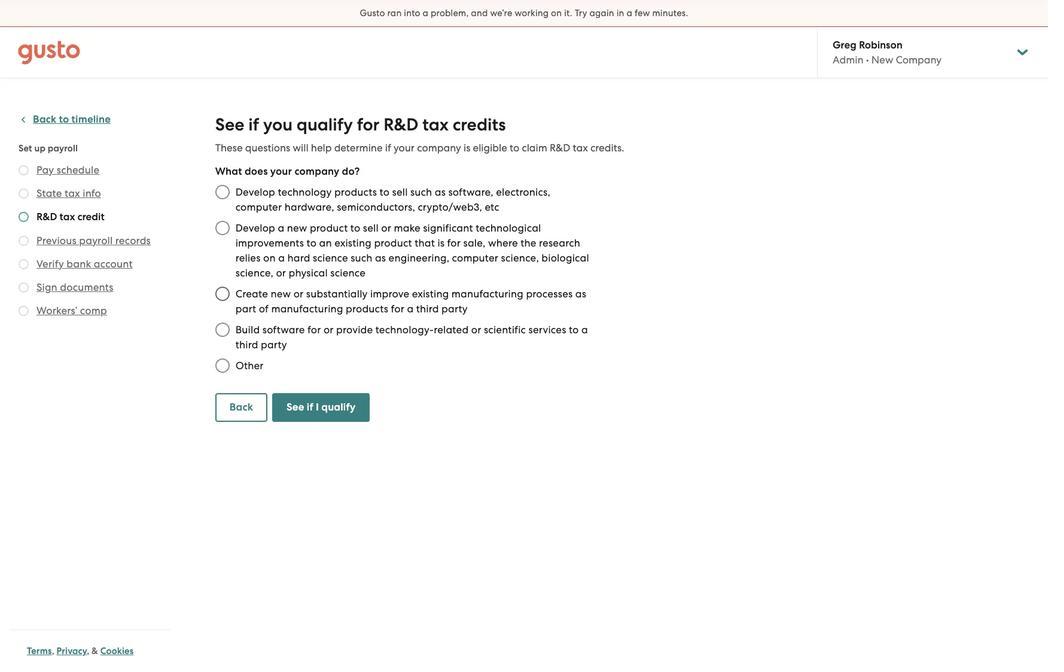 Task type: describe. For each thing, give the bounding box(es) containing it.
privacy
[[57, 646, 87, 657]]

products inside create new or substantially improve existing manufacturing processes as part of manufacturing products for a third party
[[346, 303, 389, 315]]

party inside build software for or provide technology-related or scientific services to a third party
[[261, 339, 287, 351]]

1 vertical spatial science
[[331, 267, 366, 279]]

sale,
[[464, 237, 486, 249]]

significant
[[423, 222, 473, 234]]

credits
[[453, 114, 506, 135]]

back for back to timeline
[[33, 113, 56, 126]]

privacy link
[[57, 646, 87, 657]]

a right into at the left
[[423, 8, 429, 19]]

computer inside develop technology products to sell such as software, electronics, computer hardware, semiconductors, crypto/web3, etc
[[236, 201, 282, 213]]

Other radio
[[209, 353, 236, 379]]

r&d tax credit
[[37, 211, 105, 223]]

records
[[115, 235, 151, 247]]

problem,
[[431, 8, 469, 19]]

third inside build software for or provide technology-related or scientific services to a third party
[[236, 339, 258, 351]]

engineering,
[[389, 252, 450, 264]]

for inside the develop a new product to sell or make significant technological improvements to an existing product that is for sale, where the research relies on a hard science such as engineering, computer science, biological science, or physical science
[[447, 237, 461, 249]]

software
[[263, 324, 305, 336]]

0 horizontal spatial product
[[310, 222, 348, 234]]

verify bank account
[[37, 258, 133, 270]]

related
[[434, 324, 469, 336]]

for up determine at the top of page
[[357, 114, 380, 135]]

terms , privacy , & cookies
[[27, 646, 134, 657]]

pay schedule
[[37, 164, 99, 176]]

computer inside the develop a new product to sell or make significant technological improvements to an existing product that is for sale, where the research relies on a hard science such as engineering, computer science, biological science, or physical science
[[452, 252, 499, 264]]

back to timeline
[[33, 113, 111, 126]]

help
[[311, 142, 332, 154]]

comp
[[80, 305, 107, 317]]

relies
[[236, 252, 261, 264]]

0 vertical spatial manufacturing
[[452, 288, 524, 300]]

questions
[[245, 142, 290, 154]]

third inside create new or substantially improve existing manufacturing processes as part of manufacturing products for a third party
[[416, 303, 439, 315]]

1 vertical spatial manufacturing
[[271, 303, 343, 315]]

an
[[319, 237, 332, 249]]

or right related
[[471, 324, 482, 336]]

qualify for i
[[322, 401, 356, 414]]

software,
[[449, 186, 494, 198]]

info
[[83, 187, 101, 199]]

semiconductors,
[[337, 201, 415, 213]]

0 horizontal spatial science,
[[236, 267, 274, 279]]

products inside develop technology products to sell such as software, electronics, computer hardware, semiconductors, crypto/web3, etc
[[335, 186, 377, 198]]

will
[[293, 142, 309, 154]]

set
[[19, 143, 32, 154]]

home image
[[18, 40, 80, 64]]

2 check image from the top
[[19, 212, 29, 222]]

a inside build software for or provide technology-related or scientific services to a third party
[[582, 324, 588, 336]]

new
[[872, 54, 894, 66]]

etc
[[485, 201, 500, 213]]

the
[[521, 237, 537, 249]]

we're
[[490, 8, 513, 19]]

hard
[[288, 252, 310, 264]]

sign documents button
[[37, 280, 113, 294]]

1 vertical spatial if
[[385, 142, 391, 154]]

r&d inside list
[[37, 211, 57, 223]]

develop technology products to sell such as software, electronics, computer hardware, semiconductors, crypto/web3, etc
[[236, 186, 551, 213]]

as inside create new or substantially improve existing manufacturing processes as part of manufacturing products for a third party
[[576, 288, 587, 300]]

create
[[236, 288, 268, 300]]

0 vertical spatial payroll
[[48, 143, 78, 154]]

of
[[259, 303, 269, 315]]

see for see if you qualify for r&d tax credits
[[215, 114, 245, 135]]

state tax info
[[37, 187, 101, 199]]

qualify for you
[[297, 114, 353, 135]]

verify
[[37, 258, 64, 270]]

1 horizontal spatial your
[[394, 142, 415, 154]]

documents
[[60, 281, 113, 293]]

build
[[236, 324, 260, 336]]

or inside create new or substantially improve existing manufacturing processes as part of manufacturing products for a third party
[[294, 288, 304, 300]]

workers'
[[37, 305, 77, 317]]

processes
[[526, 288, 573, 300]]

tax left credit
[[60, 211, 75, 223]]

sign documents
[[37, 281, 113, 293]]

1 horizontal spatial company
[[417, 142, 461, 154]]

physical
[[289, 267, 328, 279]]

bank
[[67, 258, 91, 270]]

previous payroll records
[[37, 235, 151, 247]]

previous
[[37, 235, 77, 247]]

payroll inside 'previous payroll records' button
[[79, 235, 113, 247]]

develop for develop technology products to sell such as software, electronics, computer hardware, semiconductors, crypto/web3, etc
[[236, 186, 275, 198]]

improvements
[[236, 237, 304, 249]]

check image for workers'
[[19, 306, 29, 316]]

existing inside the develop a new product to sell or make significant technological improvements to an existing product that is for sale, where the research relies on a hard science such as engineering, computer science, biological science, or physical science
[[335, 237, 372, 249]]

that
[[415, 237, 435, 249]]

new inside create new or substantially improve existing manufacturing processes as part of manufacturing products for a third party
[[271, 288, 291, 300]]

see if i qualify button
[[272, 393, 370, 422]]

what does your company do?
[[215, 165, 360, 178]]

a inside create new or substantially improve existing manufacturing processes as part of manufacturing products for a third party
[[407, 303, 414, 315]]

make
[[394, 222, 421, 234]]

minutes.
[[653, 8, 689, 19]]

&
[[92, 646, 98, 657]]

sign
[[37, 281, 57, 293]]

as inside the develop a new product to sell or make significant technological improvements to an existing product that is for sale, where the research relies on a hard science such as engineering, computer science, biological science, or physical science
[[375, 252, 386, 264]]

for inside build software for or provide technology-related or scientific services to a third party
[[308, 324, 321, 336]]

terms link
[[27, 646, 52, 657]]

check image for previous
[[19, 236, 29, 246]]

2 horizontal spatial r&d
[[550, 142, 571, 154]]

verify bank account button
[[37, 257, 133, 271]]

such inside develop technology products to sell such as software, electronics, computer hardware, semiconductors, crypto/web3, etc
[[411, 186, 432, 198]]

crypto/web3,
[[418, 201, 482, 213]]

provide
[[336, 324, 373, 336]]

back to timeline button
[[19, 113, 111, 127]]

terms
[[27, 646, 52, 657]]

into
[[404, 8, 421, 19]]

pay
[[37, 164, 54, 176]]

biological
[[542, 252, 589, 264]]

substantially
[[306, 288, 368, 300]]

tax left credits.
[[573, 142, 588, 154]]

is inside the develop a new product to sell or make significant technological improvements to an existing product that is for sale, where the research relies on a hard science such as engineering, computer science, biological science, or physical science
[[438, 237, 445, 249]]

see if you qualify for r&d tax credits
[[215, 114, 506, 135]]

1 vertical spatial company
[[295, 165, 340, 178]]

hardware,
[[285, 201, 334, 213]]

check image for state
[[19, 189, 29, 199]]

i
[[316, 401, 319, 414]]

credits.
[[591, 142, 625, 154]]

sell inside the develop a new product to sell or make significant technological improvements to an existing product that is for sale, where the research relies on a hard science such as engineering, computer science, biological science, or physical science
[[363, 222, 379, 234]]

these
[[215, 142, 243, 154]]



Task type: locate. For each thing, give the bounding box(es) containing it.
1 vertical spatial see
[[287, 401, 304, 414]]

state tax info button
[[37, 186, 101, 201]]

for down improve
[[391, 303, 405, 315]]

1 horizontal spatial sell
[[392, 186, 408, 198]]

0 vertical spatial is
[[464, 142, 471, 154]]

to down semiconductors, at top
[[351, 222, 361, 234]]

existing
[[335, 237, 372, 249], [412, 288, 449, 300]]

try
[[575, 8, 587, 19]]

products
[[335, 186, 377, 198], [346, 303, 389, 315]]

develop inside develop technology products to sell such as software, electronics, computer hardware, semiconductors, crypto/web3, etc
[[236, 186, 275, 198]]

0 vertical spatial as
[[435, 186, 446, 198]]

check image left verify
[[19, 259, 29, 269]]

0 horizontal spatial is
[[438, 237, 445, 249]]

if for see if i qualify
[[307, 401, 313, 414]]

build software for or provide technology-related or scientific services to a third party
[[236, 324, 588, 351]]

a up improvements
[[278, 222, 284, 234]]

third up technology-
[[416, 303, 439, 315]]

0 vertical spatial sell
[[392, 186, 408, 198]]

if right determine at the top of page
[[385, 142, 391, 154]]

r&d up these questions will help determine if your company is eligible to claim r&d tax credits.
[[384, 114, 419, 135]]

pay schedule button
[[37, 163, 99, 177]]

qualify up help
[[297, 114, 353, 135]]

electronics,
[[496, 186, 551, 198]]

sell up semiconductors, at top
[[392, 186, 408, 198]]

1 vertical spatial existing
[[412, 288, 449, 300]]

4 check image from the top
[[19, 306, 29, 316]]

2 horizontal spatial as
[[576, 288, 587, 300]]

payroll up pay schedule button
[[48, 143, 78, 154]]

see inside button
[[287, 401, 304, 414]]

company down credits
[[417, 142, 461, 154]]

, left privacy
[[52, 646, 54, 657]]

technology
[[278, 186, 332, 198]]

r&d down state
[[37, 211, 57, 223]]

1 horizontal spatial as
[[435, 186, 446, 198]]

1 , from the left
[[52, 646, 54, 657]]

company
[[896, 54, 942, 66]]

technological
[[476, 222, 541, 234]]

to up semiconductors, at top
[[380, 186, 390, 198]]

science down an
[[313, 252, 348, 264]]

schedule
[[57, 164, 99, 176]]

as inside develop technology products to sell such as software, electronics, computer hardware, semiconductors, crypto/web3, etc
[[435, 186, 446, 198]]

1 horizontal spatial science,
[[501, 252, 539, 264]]

sell inside develop technology products to sell such as software, electronics, computer hardware, semiconductors, crypto/web3, etc
[[392, 186, 408, 198]]

workers' comp button
[[37, 303, 107, 318]]

your right determine at the top of page
[[394, 142, 415, 154]]

0 vertical spatial such
[[411, 186, 432, 198]]

gusto ran into a problem, and we're working on it. try again in a few minutes.
[[360, 8, 689, 19]]

check image left sign
[[19, 283, 29, 293]]

1 horizontal spatial if
[[307, 401, 313, 414]]

a
[[423, 8, 429, 19], [627, 8, 633, 19], [278, 222, 284, 234], [278, 252, 285, 264], [407, 303, 414, 315], [582, 324, 588, 336]]

0 horizontal spatial company
[[295, 165, 340, 178]]

1 check image from the top
[[19, 165, 29, 175]]

or down physical
[[294, 288, 304, 300]]

party up related
[[442, 303, 468, 315]]

new inside the develop a new product to sell or make significant technological improvements to an existing product that is for sale, where the research relies on a hard science such as engineering, computer science, biological science, or physical science
[[287, 222, 307, 234]]

as up improve
[[375, 252, 386, 264]]

back down other
[[230, 401, 253, 414]]

product up an
[[310, 222, 348, 234]]

0 vertical spatial r&d
[[384, 114, 419, 135]]

develop for develop a new product to sell or make significant technological improvements to an existing product that is for sale, where the research relies on a hard science such as engineering, computer science, biological science, or physical science
[[236, 222, 275, 234]]

1 vertical spatial such
[[351, 252, 373, 264]]

what
[[215, 165, 242, 178]]

services
[[529, 324, 567, 336]]

such
[[411, 186, 432, 198], [351, 252, 373, 264]]

1 vertical spatial computer
[[452, 252, 499, 264]]

0 horizontal spatial on
[[263, 252, 276, 264]]

such up substantially
[[351, 252, 373, 264]]

if left the i
[[307, 401, 313, 414]]

0 vertical spatial company
[[417, 142, 461, 154]]

1 check image from the top
[[19, 189, 29, 199]]

company up technology
[[295, 165, 340, 178]]

if left you on the left top of page
[[249, 114, 259, 135]]

if inside button
[[307, 401, 313, 414]]

1 vertical spatial back
[[230, 401, 253, 414]]

1 horizontal spatial existing
[[412, 288, 449, 300]]

1 horizontal spatial manufacturing
[[452, 288, 524, 300]]

science, down the
[[501, 252, 539, 264]]

0 vertical spatial check image
[[19, 189, 29, 199]]

or left make
[[381, 222, 392, 234]]

to inside develop technology products to sell such as software, electronics, computer hardware, semiconductors, crypto/web3, etc
[[380, 186, 390, 198]]

0 horizontal spatial party
[[261, 339, 287, 351]]

1 horizontal spatial is
[[464, 142, 471, 154]]

1 horizontal spatial back
[[230, 401, 253, 414]]

1 horizontal spatial such
[[411, 186, 432, 198]]

eligible
[[473, 142, 507, 154]]

1 vertical spatial r&d
[[550, 142, 571, 154]]

sell
[[392, 186, 408, 198], [363, 222, 379, 234]]

a up technology-
[[407, 303, 414, 315]]

on down improvements
[[263, 252, 276, 264]]

back inside button
[[33, 113, 56, 126]]

state
[[37, 187, 62, 199]]

1 vertical spatial check image
[[19, 212, 29, 222]]

r&d tax credit list
[[19, 163, 166, 320]]

to left an
[[307, 237, 317, 249]]

0 vertical spatial third
[[416, 303, 439, 315]]

see left the i
[[287, 401, 304, 414]]

0 vertical spatial science,
[[501, 252, 539, 264]]

to left timeline
[[59, 113, 69, 126]]

existing right an
[[335, 237, 372, 249]]

a right services
[[582, 324, 588, 336]]

Build software for or provide technology-related or scientific services to a third party radio
[[209, 317, 236, 343]]

1 horizontal spatial party
[[442, 303, 468, 315]]

for right software
[[308, 324, 321, 336]]

or left provide at left
[[324, 324, 334, 336]]

to right services
[[569, 324, 579, 336]]

0 vertical spatial products
[[335, 186, 377, 198]]

on left it.
[[551, 8, 562, 19]]

for inside create new or substantially improve existing manufacturing processes as part of manufacturing products for a third party
[[391, 303, 405, 315]]

0 vertical spatial existing
[[335, 237, 372, 249]]

1 develop from the top
[[236, 186, 275, 198]]

1 vertical spatial party
[[261, 339, 287, 351]]

r&d right claim
[[550, 142, 571, 154]]

as up crypto/web3,
[[435, 186, 446, 198]]

manufacturing up software
[[271, 303, 343, 315]]

tax up these questions will help determine if your company is eligible to claim r&d tax credits.
[[423, 114, 449, 135]]

account
[[94, 258, 133, 270]]

1 horizontal spatial payroll
[[79, 235, 113, 247]]

2 horizontal spatial if
[[385, 142, 391, 154]]

or left physical
[[276, 267, 286, 279]]

0 horizontal spatial see
[[215, 114, 245, 135]]

a left hard
[[278, 252, 285, 264]]

0 horizontal spatial existing
[[335, 237, 372, 249]]

up
[[34, 143, 46, 154]]

0 vertical spatial on
[[551, 8, 562, 19]]

party inside create new or substantially improve existing manufacturing processes as part of manufacturing products for a third party
[[442, 303, 468, 315]]

product
[[310, 222, 348, 234], [374, 237, 412, 249]]

products down do?
[[335, 186, 377, 198]]

see up these on the top left of the page
[[215, 114, 245, 135]]

you
[[263, 114, 293, 135]]

0 vertical spatial your
[[394, 142, 415, 154]]

is left eligible
[[464, 142, 471, 154]]

back button
[[215, 393, 268, 422]]

these questions will help determine if your company is eligible to claim r&d tax credits.
[[215, 142, 625, 154]]

0 horizontal spatial payroll
[[48, 143, 78, 154]]

0 horizontal spatial such
[[351, 252, 373, 264]]

3 check image from the top
[[19, 236, 29, 246]]

Develop technology products to sell such as software, electronics, computer hardware, semiconductors, crypto/web3, etc radio
[[209, 179, 236, 205]]

check image
[[19, 189, 29, 199], [19, 212, 29, 222], [19, 236, 29, 246]]

third down build
[[236, 339, 258, 351]]

party down software
[[261, 339, 287, 351]]

check image for pay
[[19, 165, 29, 175]]

products up provide at left
[[346, 303, 389, 315]]

back for back
[[230, 401, 253, 414]]

existing inside create new or substantially improve existing manufacturing processes as part of manufacturing products for a third party
[[412, 288, 449, 300]]

3 check image from the top
[[19, 283, 29, 293]]

qualify right the i
[[322, 401, 356, 414]]

1 vertical spatial third
[[236, 339, 258, 351]]

such inside the develop a new product to sell or make significant technological improvements to an existing product that is for sale, where the research relies on a hard science such as engineering, computer science, biological science, or physical science
[[351, 252, 373, 264]]

check image
[[19, 165, 29, 175], [19, 259, 29, 269], [19, 283, 29, 293], [19, 306, 29, 316]]

0 horizontal spatial manufacturing
[[271, 303, 343, 315]]

1 vertical spatial is
[[438, 237, 445, 249]]

1 horizontal spatial r&d
[[384, 114, 419, 135]]

2 check image from the top
[[19, 259, 29, 269]]

robinson
[[859, 39, 903, 51]]

check image left r&d tax credit
[[19, 212, 29, 222]]

0 horizontal spatial ,
[[52, 646, 54, 657]]

party
[[442, 303, 468, 315], [261, 339, 287, 351]]

computer down does
[[236, 201, 282, 213]]

0 horizontal spatial computer
[[236, 201, 282, 213]]

1 vertical spatial new
[[271, 288, 291, 300]]

payroll down credit
[[79, 235, 113, 247]]

check image left previous
[[19, 236, 29, 246]]

is right 'that'
[[438, 237, 445, 249]]

admin
[[833, 54, 864, 66]]

0 horizontal spatial your
[[270, 165, 292, 178]]

2 vertical spatial if
[[307, 401, 313, 414]]

computer down sale,
[[452, 252, 499, 264]]

check image left workers'
[[19, 306, 29, 316]]

tax left info
[[65, 187, 80, 199]]

1 vertical spatial sell
[[363, 222, 379, 234]]

0 horizontal spatial sell
[[363, 222, 379, 234]]

check image left pay
[[19, 165, 29, 175]]

0 horizontal spatial as
[[375, 252, 386, 264]]

2 vertical spatial as
[[576, 288, 587, 300]]

greg robinson admin • new company
[[833, 39, 942, 66]]

part
[[236, 303, 256, 315]]

0 vertical spatial back
[[33, 113, 56, 126]]

0 horizontal spatial back
[[33, 113, 56, 126]]

1 horizontal spatial on
[[551, 8, 562, 19]]

0 vertical spatial new
[[287, 222, 307, 234]]

back
[[33, 113, 56, 126], [230, 401, 253, 414]]

back up set up payroll
[[33, 113, 56, 126]]

2 , from the left
[[87, 646, 89, 657]]

few
[[635, 8, 650, 19]]

timeline
[[72, 113, 111, 126]]

existing down engineering,
[[412, 288, 449, 300]]

1 horizontal spatial computer
[[452, 252, 499, 264]]

1 vertical spatial payroll
[[79, 235, 113, 247]]

1 horizontal spatial ,
[[87, 646, 89, 657]]

2 develop from the top
[[236, 222, 275, 234]]

manufacturing up scientific
[[452, 288, 524, 300]]

to left claim
[[510, 142, 520, 154]]

sell down semiconductors, at top
[[363, 222, 379, 234]]

1 vertical spatial your
[[270, 165, 292, 178]]

product down make
[[374, 237, 412, 249]]

0 vertical spatial qualify
[[297, 114, 353, 135]]

scientific
[[484, 324, 526, 336]]

cookies button
[[100, 644, 134, 658]]

check image left state
[[19, 189, 29, 199]]

, left &
[[87, 646, 89, 657]]

see if i qualify
[[287, 401, 356, 414]]

2 vertical spatial check image
[[19, 236, 29, 246]]

0 vertical spatial see
[[215, 114, 245, 135]]

determine
[[334, 142, 383, 154]]

to inside button
[[59, 113, 69, 126]]

0 horizontal spatial third
[[236, 339, 258, 351]]

claim
[[522, 142, 548, 154]]

develop
[[236, 186, 275, 198], [236, 222, 275, 234]]

science, down relies
[[236, 267, 274, 279]]

1 vertical spatial products
[[346, 303, 389, 315]]

in
[[617, 8, 625, 19]]

create new or substantially improve existing manufacturing processes as part of manufacturing products for a third party
[[236, 288, 587, 315]]

on inside the develop a new product to sell or make significant technological improvements to an existing product that is for sale, where the research relies on a hard science such as engineering, computer science, biological science, or physical science
[[263, 252, 276, 264]]

new right create
[[271, 288, 291, 300]]

for
[[357, 114, 380, 135], [447, 237, 461, 249], [391, 303, 405, 315], [308, 324, 321, 336]]

is
[[464, 142, 471, 154], [438, 237, 445, 249]]

develop down does
[[236, 186, 275, 198]]

third
[[416, 303, 439, 315], [236, 339, 258, 351]]

Create new or substantially improve existing manufacturing processes as part of manufacturing products for a third party radio
[[209, 281, 236, 307]]

a right in
[[627, 8, 633, 19]]

do?
[[342, 165, 360, 178]]

1 horizontal spatial see
[[287, 401, 304, 414]]

check image for verify
[[19, 259, 29, 269]]

back inside button
[[230, 401, 253, 414]]

research
[[539, 237, 581, 249]]

tax inside the state tax info button
[[65, 187, 80, 199]]

0 vertical spatial if
[[249, 114, 259, 135]]

2 vertical spatial r&d
[[37, 211, 57, 223]]

cookies
[[100, 646, 134, 657]]

as right processes
[[576, 288, 587, 300]]

qualify
[[297, 114, 353, 135], [322, 401, 356, 414]]

your
[[394, 142, 415, 154], [270, 165, 292, 178]]

ran
[[388, 8, 402, 19]]

see for see if i qualify
[[287, 401, 304, 414]]

manufacturing
[[452, 288, 524, 300], [271, 303, 343, 315]]

0 vertical spatial develop
[[236, 186, 275, 198]]

for down significant
[[447, 237, 461, 249]]

1 vertical spatial develop
[[236, 222, 275, 234]]

such up crypto/web3,
[[411, 186, 432, 198]]

if
[[249, 114, 259, 135], [385, 142, 391, 154], [307, 401, 313, 414]]

science up substantially
[[331, 267, 366, 279]]

0 vertical spatial product
[[310, 222, 348, 234]]

previous payroll records button
[[37, 233, 151, 248]]

0 vertical spatial computer
[[236, 201, 282, 213]]

0 horizontal spatial r&d
[[37, 211, 57, 223]]

company
[[417, 142, 461, 154], [295, 165, 340, 178]]

1 vertical spatial science,
[[236, 267, 274, 279]]

1 vertical spatial product
[[374, 237, 412, 249]]

0 vertical spatial party
[[442, 303, 468, 315]]

1 horizontal spatial third
[[416, 303, 439, 315]]

your right does
[[270, 165, 292, 178]]

does
[[245, 165, 268, 178]]

1 vertical spatial on
[[263, 252, 276, 264]]

it.
[[565, 8, 573, 19]]

qualify inside button
[[322, 401, 356, 414]]

develop up improvements
[[236, 222, 275, 234]]

develop inside the develop a new product to sell or make significant technological improvements to an existing product that is for sale, where the research relies on a hard science such as engineering, computer science, biological science, or physical science
[[236, 222, 275, 234]]

where
[[488, 237, 518, 249]]

check image for sign
[[19, 283, 29, 293]]

working
[[515, 8, 549, 19]]

1 vertical spatial qualify
[[322, 401, 356, 414]]

if for see if you qualify for r&d tax credits
[[249, 114, 259, 135]]

0 horizontal spatial if
[[249, 114, 259, 135]]

0 vertical spatial science
[[313, 252, 348, 264]]

new
[[287, 222, 307, 234], [271, 288, 291, 300]]

gusto
[[360, 8, 385, 19]]

develop a new product to sell or make significant technological improvements to an existing product that is for sale, where the research relies on a hard science such as engineering, computer science, biological science, or physical science
[[236, 222, 589, 279]]

1 vertical spatial as
[[375, 252, 386, 264]]

science,
[[501, 252, 539, 264], [236, 267, 274, 279]]

1 horizontal spatial product
[[374, 237, 412, 249]]

greg
[[833, 39, 857, 51]]

credit
[[77, 211, 105, 223]]

new down hardware,
[[287, 222, 307, 234]]

Develop a new product to sell or make significant technological improvements to an existing product that is for sale, where the research relies on a hard science such as engineering, computer science, biological science, or physical science radio
[[209, 215, 236, 241]]

to inside build software for or provide technology-related or scientific services to a third party
[[569, 324, 579, 336]]



Task type: vqa. For each thing, say whether or not it's contained in the screenshot.
for in DEVELOP A NEW PRODUCT TO SELL OR MAKE SIGNIFICANT TECHNOLOGICAL IMPROVEMENTS TO AN EXISTING PRODUCT THAT IS FOR SALE, WHERE THE RESEARCH RELIES ON A HARD SCIENCE SUCH AS ENGINEERING, COMPUTER SCIENCE, BIOLOGICAL SCIENCE, OR PHYSICAL SCIENCE
yes



